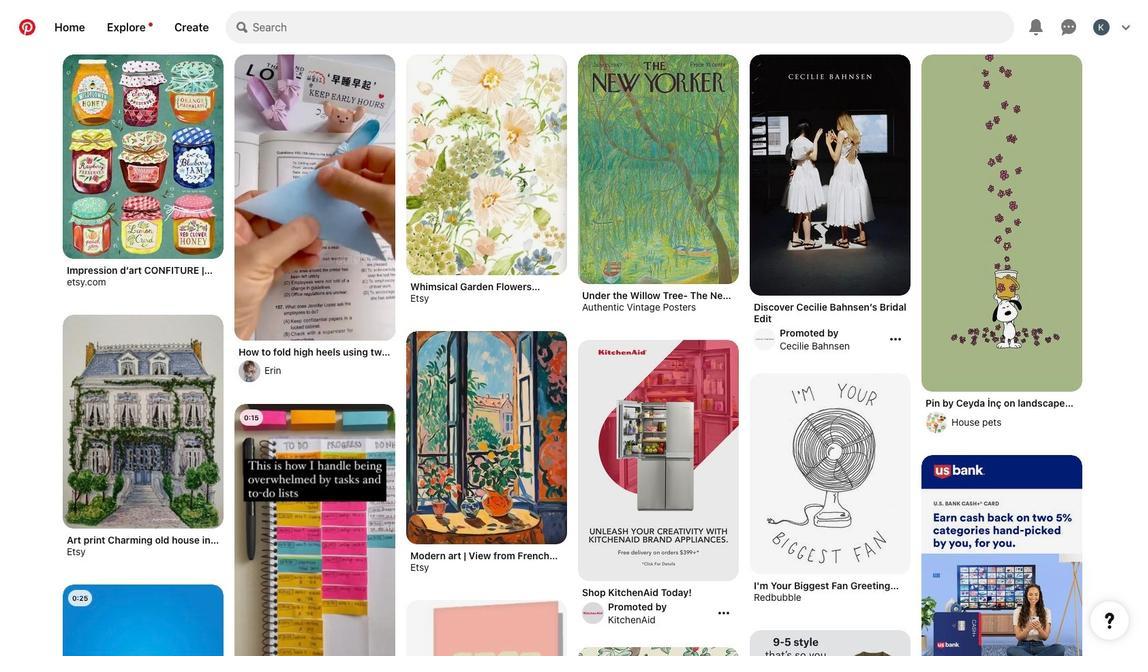 Task type: locate. For each thing, give the bounding box(es) containing it.
promote your work wardrobe with seasonal essentials that mean business. cardi sweaters, blazers, dresses, loafers—your stylist is ready to send trending-for-you pieces in your set budget. free shipping + returns. no subscription required. image
[[750, 631, 911, 657]]

this may contain: the new yorker magazine cover with boats and trees image
[[578, 55, 739, 284]]

this contains an image of: ana video pin 5 great reasons 0124 image
[[63, 585, 224, 657]]

list
[[57, 55, 1088, 657]]

a lot of cards try to guess who they think you are. the u.s. bank cash+® visa signature® card rewards you for who you choose to be. so pick two categories to earn 5% cash back on from fun things like movies, sporting goods and department stores to helpful expenses like home utilities, cell phone bills and the gym. image
[[922, 455, 1083, 657]]

notifications image
[[149, 23, 153, 27]]

kendall parks image
[[1094, 19, 1110, 35]]

this may contain: a drawing of a fan with the words i'm your biggest fan on it image
[[750, 374, 911, 575]]

this may contain: a drawing of a house with ivy growing on it's windows and stairs leading up to the front door image
[[63, 315, 224, 530]]



Task type: vqa. For each thing, say whether or not it's contained in the screenshot.
Notifications icon
yes



Task type: describe. For each thing, give the bounding box(es) containing it.
romantic, whimsical dresses to float down the aisle designed in copenhagen. explore dresses with billowing silhouettes, crafted from couture-like fabrics. image
[[750, 55, 911, 296]]

4" x 6" cards for every occasion. digitally printed on heavyweight stock. uncoated blank interior provides a superior writing surface. comes with a kraft envelope. additional sizes are available. love you mom - mother's day gift image
[[406, 601, 567, 657]]

this may contain: a cartoon dog with a crown on his head image
[[922, 55, 1083, 402]]

this may contain: an image of a pattern with animals and flowers image
[[578, 648, 739, 657]]

Search text field
[[253, 11, 1015, 44]]

this may contain: a painting of flowers on a white background image
[[406, 55, 567, 276]]

get free delivery on major appliance orders over $399 and complete your kitchen with kitchenaid brand appliances today. *click for details image
[[578, 340, 739, 582]]

this contains an image of: how to be productive when you are overwhelmed ✈️ image
[[235, 404, 395, 657]]

this may contain: a painting of flowers on a table in front of a window with an open view image
[[406, 331, 567, 545]]

search icon image
[[236, 22, 247, 33]]

this may contain: a painting of jam jars with labels on them image
[[63, 55, 224, 259]]



